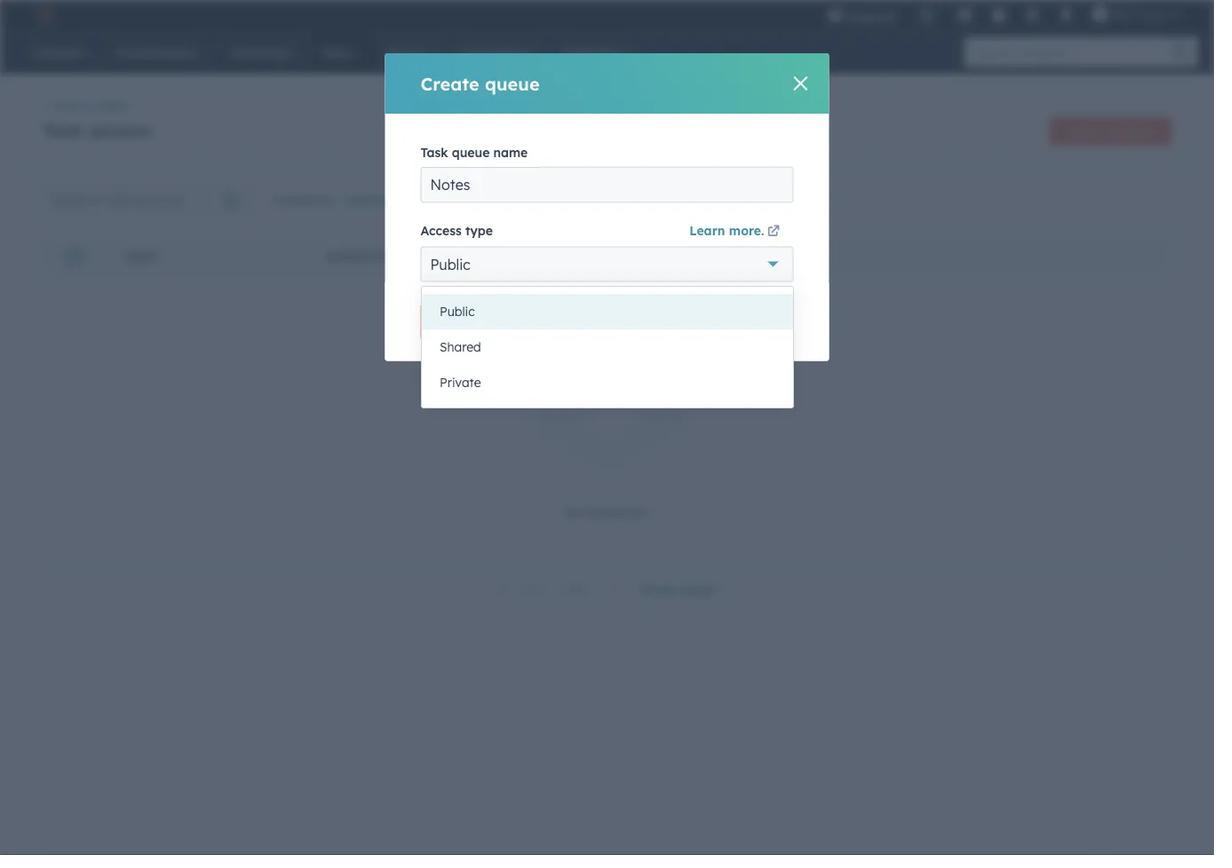 Task type: vqa. For each thing, say whether or not it's contained in the screenshot.
Actions
no



Task type: locate. For each thing, give the bounding box(es) containing it.
1 vertical spatial create
[[1065, 124, 1098, 138]]

created for created by:
[[270, 191, 317, 207]]

cancel
[[528, 314, 569, 329]]

0 vertical spatial type
[[465, 223, 493, 238]]

2 vertical spatial queue
[[452, 145, 490, 160]]

marketplaces image
[[957, 8, 973, 24]]

0 horizontal spatial access type
[[327, 250, 399, 263]]

task for task queues
[[43, 119, 83, 141]]

upgrade image
[[827, 8, 843, 24]]

public
[[430, 255, 470, 273], [440, 304, 475, 319]]

type down 'anyone' popup button
[[372, 250, 399, 263]]

name
[[125, 250, 157, 263]]

back to tasks
[[56, 99, 128, 113]]

task for task queue name
[[421, 145, 448, 160]]

public up 'save'
[[430, 255, 470, 273]]

1 horizontal spatial type
[[465, 223, 493, 238]]

queue for create queue
[[485, 72, 540, 95]]

back to tasks link
[[43, 99, 128, 113]]

learn more. link
[[689, 220, 783, 243]]

task
[[43, 119, 83, 141], [421, 145, 448, 160]]

created left by:
[[270, 191, 317, 207]]

type
[[465, 223, 493, 238], [372, 250, 399, 263]]

1 vertical spatial access
[[327, 250, 369, 263]]

private button
[[422, 365, 793, 401]]

queue left name
[[452, 145, 490, 160]]

1 horizontal spatial task
[[421, 145, 448, 160]]

task inside banner
[[43, 119, 83, 141]]

0 horizontal spatial task
[[43, 119, 83, 141]]

task down back
[[43, 119, 83, 141]]

prev button
[[488, 578, 555, 601]]

0 horizontal spatial access
[[327, 250, 369, 263]]

access type down task queue name
[[421, 223, 493, 238]]

to
[[86, 99, 97, 113]]

Search HubSpot search field
[[964, 37, 1182, 67]]

public button
[[422, 294, 793, 329]]

0 vertical spatial queue
[[485, 72, 540, 95]]

calling icon button
[[912, 2, 942, 28]]

Task queue name text field
[[421, 167, 794, 202]]

learn more.
[[689, 223, 764, 238]]

queues right no
[[584, 504, 626, 520]]

queues
[[89, 119, 152, 141], [584, 504, 626, 520]]

0 vertical spatial queues
[[89, 119, 152, 141]]

no
[[563, 504, 581, 520]]

0 horizontal spatial created
[[270, 191, 317, 207]]

created
[[270, 191, 317, 207], [760, 250, 809, 263]]

no queues yet.
[[563, 504, 651, 520]]

back
[[56, 99, 83, 113]]

0 vertical spatial created
[[270, 191, 317, 207]]

private
[[440, 375, 481, 390]]

0 vertical spatial task
[[43, 119, 83, 141]]

queues for no
[[584, 504, 626, 520]]

access type down anyone
[[327, 250, 399, 263]]

public inside popup button
[[430, 255, 470, 273]]

created for created by
[[760, 250, 809, 263]]

task left name
[[421, 145, 448, 160]]

public inside button
[[440, 304, 475, 319]]

anyone button
[[344, 187, 403, 212]]

1 vertical spatial public
[[440, 304, 475, 319]]

search image
[[1173, 44, 1189, 60]]

queue
[[485, 72, 540, 95], [1125, 124, 1156, 138], [452, 145, 490, 160]]

access down by:
[[327, 250, 369, 263]]

self made button
[[1081, 0, 1193, 28]]

queue inside create task queue link
[[1125, 124, 1156, 138]]

create inside task queues banner
[[1065, 124, 1098, 138]]

queues for task
[[89, 119, 152, 141]]

created left by
[[760, 250, 809, 263]]

menu containing self made
[[817, 0, 1193, 35]]

type down task queue name
[[465, 223, 493, 238]]

create for create task queue
[[1065, 124, 1098, 138]]

queues inside banner
[[89, 119, 152, 141]]

prev
[[521, 581, 549, 597]]

1 horizontal spatial access type
[[421, 223, 493, 238]]

tasks
[[100, 99, 128, 113]]

access
[[421, 223, 462, 238], [327, 250, 369, 263]]

1 horizontal spatial create
[[1065, 124, 1098, 138]]

0 horizontal spatial queues
[[89, 119, 152, 141]]

create up task queue name
[[421, 72, 479, 95]]

list box
[[422, 287, 793, 408]]

public up shared
[[440, 304, 475, 319]]

queues down 'tasks'
[[89, 119, 152, 141]]

access type
[[421, 223, 493, 238], [327, 250, 399, 263]]

created by
[[760, 250, 826, 263]]

25
[[640, 581, 654, 597]]

public button
[[421, 246, 794, 282]]

1 horizontal spatial access
[[421, 223, 462, 238]]

1 vertical spatial queue
[[1125, 124, 1156, 138]]

create
[[421, 72, 479, 95], [1065, 124, 1098, 138]]

1 horizontal spatial created
[[760, 250, 809, 263]]

0 vertical spatial public
[[430, 255, 470, 273]]

access down task queue name
[[421, 223, 462, 238]]

1 vertical spatial task
[[421, 145, 448, 160]]

0 horizontal spatial create
[[421, 72, 479, 95]]

1 vertical spatial created
[[760, 250, 809, 263]]

queue right task
[[1125, 124, 1156, 138]]

pagination navigation
[[488, 578, 629, 601]]

calling icon image
[[919, 9, 935, 25]]

per
[[658, 581, 679, 597]]

queues inside alert
[[584, 504, 626, 520]]

0 vertical spatial create
[[421, 72, 479, 95]]

menu
[[817, 0, 1193, 35]]

1 vertical spatial queues
[[584, 504, 626, 520]]

create left task
[[1065, 124, 1098, 138]]

25 per page
[[640, 581, 714, 597]]

1 horizontal spatial queues
[[584, 504, 626, 520]]

help image
[[991, 8, 1007, 24]]

link opens in a new window image
[[767, 222, 780, 243], [767, 226, 780, 238]]

queue up name
[[485, 72, 540, 95]]

shared button
[[422, 329, 793, 365]]

1 vertical spatial type
[[372, 250, 399, 263]]

next button
[[555, 578, 629, 601]]

task queue name
[[421, 145, 528, 160]]

0 vertical spatial access type
[[421, 223, 493, 238]]



Task type: describe. For each thing, give the bounding box(es) containing it.
upgrade
[[847, 8, 897, 23]]

self made
[[1112, 7, 1166, 21]]

2 link opens in a new window image from the top
[[767, 226, 780, 238]]

Search task queues search field
[[43, 181, 252, 217]]

anyone
[[344, 191, 391, 207]]

25 per page button
[[640, 577, 726, 602]]

search button
[[1164, 37, 1198, 67]]

ruby anderson image
[[1092, 6, 1108, 22]]

save button
[[421, 304, 495, 340]]

0 horizontal spatial type
[[372, 250, 399, 263]]

hubspot image
[[32, 4, 53, 25]]

notifications image
[[1058, 8, 1074, 24]]

name
[[493, 145, 528, 160]]

page
[[683, 581, 714, 597]]

hubspot link
[[21, 4, 67, 25]]

queue for task queue name
[[452, 145, 490, 160]]

help button
[[984, 0, 1014, 28]]

shared
[[440, 339, 481, 355]]

0 vertical spatial access
[[421, 223, 462, 238]]

marketplaces button
[[946, 0, 984, 28]]

more.
[[729, 223, 764, 238]]

task queues
[[43, 119, 152, 141]]

cancel button
[[506, 304, 591, 340]]

by:
[[320, 191, 337, 207]]

next
[[562, 581, 591, 597]]

settings link
[[1014, 0, 1051, 28]]

close image
[[794, 76, 808, 91]]

learn
[[689, 223, 725, 238]]

made
[[1135, 7, 1166, 21]]

list box containing public
[[422, 287, 793, 408]]

task
[[1101, 124, 1122, 138]]

no queues yet. alert
[[65, 317, 1149, 520]]

save
[[443, 314, 473, 329]]

created by:
[[270, 191, 337, 207]]

create task queue
[[1065, 124, 1156, 138]]

1 link opens in a new window image from the top
[[767, 222, 780, 243]]

yet.
[[630, 504, 651, 520]]

task queues banner
[[43, 111, 1171, 145]]

create for create queue
[[421, 72, 479, 95]]

self
[[1112, 7, 1132, 21]]

create task queue link
[[1049, 117, 1171, 145]]

1 vertical spatial access type
[[327, 250, 399, 263]]

notifications button
[[1051, 0, 1081, 28]]

settings image
[[1025, 8, 1041, 24]]

by
[[812, 250, 826, 263]]

create queue
[[421, 72, 540, 95]]



